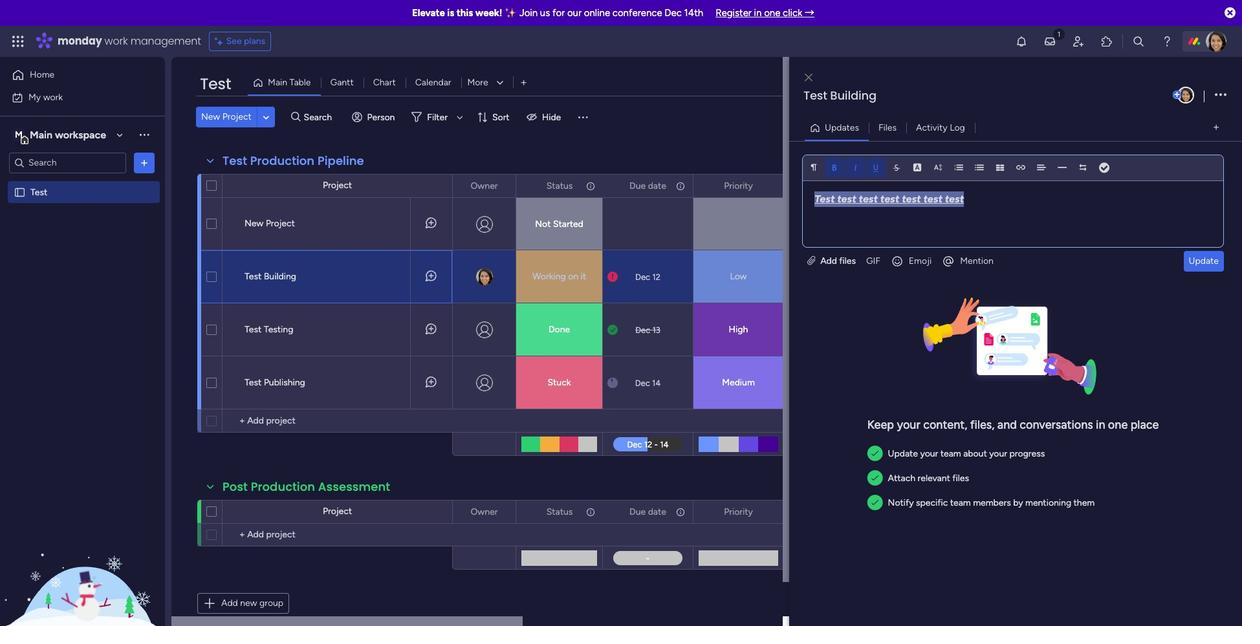Task type: locate. For each thing, give the bounding box(es) containing it.
1 horizontal spatial work
[[105, 34, 128, 49]]

1 vertical spatial owner
[[471, 507, 498, 518]]

options image
[[1216, 86, 1227, 104], [675, 175, 684, 197], [675, 501, 684, 523], [766, 501, 775, 523]]

elevate is this week! ✨ join us for our online conference dec 14th
[[412, 7, 704, 19]]

link image
[[1017, 163, 1026, 172]]

owner for second owner 'field' from the top
[[471, 507, 498, 518]]

production inside test production pipeline field
[[250, 153, 315, 169]]

1 horizontal spatial add
[[821, 255, 838, 266]]

gif button
[[862, 251, 886, 272]]

public board image
[[14, 186, 26, 198]]

0 vertical spatial owner
[[471, 180, 498, 191]]

relevant
[[918, 473, 951, 484]]

it
[[581, 271, 587, 282]]

1 vertical spatial building
[[264, 271, 296, 282]]

0 vertical spatial one
[[765, 7, 781, 19]]

Test field
[[197, 73, 234, 95]]

dec 13
[[636, 325, 661, 335]]

options image
[[138, 156, 151, 169], [498, 175, 507, 197], [585, 175, 594, 197], [498, 501, 507, 523], [585, 501, 594, 523]]

my
[[28, 92, 41, 103]]

group
[[260, 598, 284, 609]]

test
[[200, 73, 231, 95], [804, 87, 828, 104], [223, 153, 247, 169], [30, 187, 47, 198], [245, 271, 262, 282], [245, 324, 262, 335], [245, 377, 262, 388]]

files
[[840, 255, 856, 266], [953, 473, 970, 484]]

v2 overdue deadline image
[[608, 271, 618, 283]]

0 vertical spatial owner field
[[468, 179, 501, 193]]

team for about
[[941, 448, 962, 459]]

4 test from the left
[[902, 193, 922, 205]]

keep your content, files, and conversations in one place
[[868, 418, 1160, 432]]

1 vertical spatial due
[[630, 507, 646, 518]]

2 owner from the top
[[471, 507, 498, 518]]

italic image
[[851, 163, 860, 172]]

test building
[[804, 87, 877, 104], [245, 271, 296, 282]]

due date for 2nd due date field
[[630, 507, 667, 518]]

add for add files
[[821, 255, 838, 266]]

invite members image
[[1073, 35, 1086, 48]]

1 status field from the top
[[544, 179, 576, 193]]

in left "place"
[[1097, 418, 1106, 432]]

dec
[[665, 7, 682, 19], [636, 272, 651, 282], [636, 325, 651, 335], [635, 378, 650, 388]]

gif
[[867, 255, 881, 266]]

activity
[[917, 122, 948, 133]]

→
[[805, 7, 815, 19]]

1 vertical spatial status field
[[544, 505, 576, 520]]

by
[[1014, 498, 1024, 509]]

1. numbers image
[[955, 163, 964, 172]]

main for main table
[[268, 77, 288, 88]]

add left new
[[221, 598, 238, 609]]

production down v2 search image
[[250, 153, 315, 169]]

5 test from the left
[[924, 193, 943, 205]]

0 vertical spatial james peterson image
[[1207, 31, 1227, 52]]

0 vertical spatial add
[[821, 255, 838, 266]]

0 vertical spatial production
[[250, 153, 315, 169]]

chart button
[[364, 73, 406, 93]]

option
[[0, 181, 165, 183]]

main table
[[268, 77, 311, 88]]

add inside button
[[221, 598, 238, 609]]

0 horizontal spatial new
[[201, 111, 220, 122]]

1 due from the top
[[630, 180, 646, 191]]

1 vertical spatial priority field
[[721, 505, 757, 520]]

test down underline image
[[859, 193, 878, 205]]

james peterson image
[[1207, 31, 1227, 52], [1178, 87, 1195, 104]]

1 vertical spatial main
[[30, 129, 52, 141]]

0 horizontal spatial main
[[30, 129, 52, 141]]

1 vertical spatial due date
[[630, 507, 667, 518]]

1 test from the left
[[838, 193, 857, 205]]

building inside test building field
[[831, 87, 877, 104]]

1 horizontal spatial test building
[[804, 87, 877, 104]]

main inside workspace selection 'element'
[[30, 129, 52, 141]]

0 vertical spatial date
[[648, 180, 667, 191]]

0 vertical spatial new project
[[201, 111, 252, 122]]

one
[[765, 7, 781, 19], [1109, 418, 1129, 432]]

status field for pipeline
[[544, 179, 576, 193]]

1 vertical spatial add
[[221, 598, 238, 609]]

table
[[290, 77, 311, 88]]

team
[[941, 448, 962, 459], [951, 498, 971, 509]]

1 due date from the top
[[630, 180, 667, 191]]

0 vertical spatial priority field
[[721, 179, 757, 193]]

14
[[652, 378, 661, 388]]

0 vertical spatial status field
[[544, 179, 576, 193]]

0 vertical spatial priority
[[724, 180, 753, 191]]

project down test production pipeline field at the top left of page
[[266, 218, 295, 229]]

bold image
[[831, 163, 840, 172]]

menu image
[[577, 111, 590, 124]]

Owner field
[[468, 179, 501, 193], [468, 505, 501, 520]]

building
[[831, 87, 877, 104], [264, 271, 296, 282]]

apps image
[[1101, 35, 1114, 48]]

register
[[716, 7, 752, 19]]

0 horizontal spatial update
[[889, 448, 919, 459]]

Status field
[[544, 179, 576, 193], [544, 505, 576, 520]]

column information image for test production pipeline
[[586, 181, 596, 191]]

inbox image
[[1044, 35, 1057, 48]]

join
[[520, 7, 538, 19]]

v2 search image
[[291, 110, 301, 124]]

Due date field
[[627, 179, 670, 193], [627, 505, 670, 520]]

3 test from the left
[[881, 193, 900, 205]]

new project inside button
[[201, 111, 252, 122]]

files left gif
[[840, 255, 856, 266]]

1 due date field from the top
[[627, 179, 670, 193]]

1 status from the top
[[547, 180, 573, 191]]

column information image
[[586, 181, 596, 191], [676, 181, 686, 191], [586, 507, 596, 518]]

1 horizontal spatial one
[[1109, 418, 1129, 432]]

your up attach relevant files
[[921, 448, 939, 459]]

0 vertical spatial due date
[[630, 180, 667, 191]]

0 horizontal spatial files
[[840, 255, 856, 266]]

hide button
[[522, 107, 569, 128]]

1 vertical spatial due date field
[[627, 505, 670, 520]]

for
[[553, 7, 565, 19]]

1 date from the top
[[648, 180, 667, 191]]

add files
[[819, 255, 856, 266]]

main for main workspace
[[30, 129, 52, 141]]

2 priority from the top
[[724, 507, 753, 518]]

building up updates
[[831, 87, 877, 104]]

main right workspace image
[[30, 129, 52, 141]]

1 priority field from the top
[[721, 179, 757, 193]]

2 due date from the top
[[630, 507, 667, 518]]

0 horizontal spatial work
[[43, 92, 63, 103]]

dapulse addbtn image
[[1174, 91, 1182, 99]]

1 horizontal spatial files
[[953, 473, 970, 484]]

due for 2nd due date field
[[630, 507, 646, 518]]

test inside test field
[[200, 73, 231, 95]]

update inside update button
[[1190, 255, 1220, 266]]

notify specific team members by mentioning them
[[889, 498, 1095, 509]]

test down close icon
[[804, 87, 828, 104]]

one left "place"
[[1109, 418, 1129, 432]]

test building up test testing
[[245, 271, 296, 282]]

Post Production Assessment field
[[219, 479, 394, 496]]

1 vertical spatial date
[[648, 507, 667, 518]]

production inside post production assessment field
[[251, 479, 315, 495]]

help image
[[1161, 35, 1174, 48]]

1 vertical spatial update
[[889, 448, 919, 459]]

1 vertical spatial production
[[251, 479, 315, 495]]

0 horizontal spatial add view image
[[521, 78, 527, 88]]

0 horizontal spatial add
[[221, 598, 238, 609]]

one left click
[[765, 7, 781, 19]]

activity log
[[917, 122, 966, 133]]

main table button
[[248, 73, 321, 93]]

new project button
[[196, 107, 257, 128]]

1 vertical spatial owner field
[[468, 505, 501, 520]]

1 vertical spatial new
[[245, 218, 264, 229]]

size image
[[934, 163, 943, 172]]

2 status field from the top
[[544, 505, 576, 520]]

test down strikethrough image
[[881, 193, 900, 205]]

dec for dec 13
[[636, 325, 651, 335]]

1 vertical spatial add view image
[[1214, 123, 1220, 133]]

v2 done deadline image
[[608, 324, 618, 336]]

your
[[898, 418, 921, 432], [921, 448, 939, 459], [990, 448, 1008, 459]]

1 owner from the top
[[471, 180, 498, 191]]

0 vertical spatial update
[[1190, 255, 1220, 266]]

test down 1. numbers image
[[946, 193, 965, 205]]

Priority field
[[721, 179, 757, 193], [721, 505, 757, 520]]

﻿test
[[815, 193, 835, 205]]

online
[[584, 7, 611, 19]]

work right monday
[[105, 34, 128, 49]]

0 vertical spatial test building
[[804, 87, 877, 104]]

1 horizontal spatial update
[[1190, 255, 1220, 266]]

0 vertical spatial due date field
[[627, 179, 670, 193]]

new
[[201, 111, 220, 122], [245, 218, 264, 229]]

building up testing
[[264, 271, 296, 282]]

project
[[223, 111, 252, 122], [323, 180, 352, 191], [266, 218, 295, 229], [323, 506, 352, 517]]

owner
[[471, 180, 498, 191], [471, 507, 498, 518]]

main inside button
[[268, 77, 288, 88]]

your for content,
[[898, 418, 921, 432]]

new
[[240, 598, 257, 609]]

1 vertical spatial test building
[[245, 271, 296, 282]]

&bull; bullets image
[[976, 163, 985, 172]]

test
[[838, 193, 857, 205], [859, 193, 878, 205], [881, 193, 900, 205], [902, 193, 922, 205], [924, 193, 943, 205], [946, 193, 965, 205]]

0 vertical spatial main
[[268, 77, 288, 88]]

sort
[[493, 112, 510, 123]]

chart
[[373, 77, 396, 88]]

test right the ﻿test
[[838, 193, 857, 205]]

home button
[[8, 65, 139, 85]]

1 vertical spatial new project
[[245, 218, 295, 229]]

due for 2nd due date field from the bottom
[[630, 180, 646, 191]]

1 vertical spatial james peterson image
[[1178, 87, 1195, 104]]

add for add new group
[[221, 598, 238, 609]]

status for test production pipeline
[[547, 180, 573, 191]]

1 vertical spatial status
[[547, 507, 573, 518]]

register in one click → link
[[716, 7, 815, 19]]

0 vertical spatial team
[[941, 448, 962, 459]]

project down assessment at bottom
[[323, 506, 352, 517]]

my work button
[[8, 87, 139, 108]]

test left publishing
[[245, 377, 262, 388]]

0 vertical spatial new
[[201, 111, 220, 122]]

2 status from the top
[[547, 507, 573, 518]]

started
[[553, 219, 584, 230]]

publishing
[[264, 377, 305, 388]]

more button
[[461, 73, 513, 93]]

dec left 12 at the top right
[[636, 272, 651, 282]]

main left the table
[[268, 77, 288, 88]]

test down new project button
[[223, 153, 247, 169]]

2 due from the top
[[630, 507, 646, 518]]

work for monday
[[105, 34, 128, 49]]

rtl ltr image
[[1079, 163, 1088, 172]]

team right the specific
[[951, 498, 971, 509]]

1 vertical spatial team
[[951, 498, 971, 509]]

gantt button
[[321, 73, 364, 93]]

new project
[[201, 111, 252, 122], [245, 218, 295, 229]]

add right dapulse attachment image
[[821, 255, 838, 266]]

testing
[[264, 324, 294, 335]]

0 horizontal spatial one
[[765, 7, 781, 19]]

test down text color icon
[[902, 193, 922, 205]]

0 vertical spatial work
[[105, 34, 128, 49]]

1 vertical spatial in
[[1097, 418, 1106, 432]]

project left angle down icon
[[223, 111, 252, 122]]

done
[[549, 324, 570, 335]]

test up new project button
[[200, 73, 231, 95]]

0 horizontal spatial test building
[[245, 271, 296, 282]]

update for update
[[1190, 255, 1220, 266]]

test right public board image
[[30, 187, 47, 198]]

your right keep
[[898, 418, 921, 432]]

1 priority from the top
[[724, 180, 753, 191]]

priority for second priority field from the top of the page
[[724, 507, 753, 518]]

0 vertical spatial in
[[755, 7, 762, 19]]

our
[[568, 7, 582, 19]]

0 vertical spatial building
[[831, 87, 877, 104]]

add new group
[[221, 598, 284, 609]]

work right "my"
[[43, 92, 63, 103]]

test building up updates
[[804, 87, 877, 104]]

gantt
[[330, 77, 354, 88]]

files down update your team about your progress
[[953, 473, 970, 484]]

work inside 'my work' button
[[43, 92, 63, 103]]

add view image
[[521, 78, 527, 88], [1214, 123, 1220, 133]]

main
[[268, 77, 288, 88], [30, 129, 52, 141]]

week!
[[476, 7, 503, 19]]

monday work management
[[58, 34, 201, 49]]

Test Building field
[[801, 87, 1171, 104]]

dec left 14
[[635, 378, 650, 388]]

0 vertical spatial due
[[630, 180, 646, 191]]

0 horizontal spatial building
[[264, 271, 296, 282]]

1 horizontal spatial in
[[1097, 418, 1106, 432]]

priority for 2nd priority field from the bottom of the page
[[724, 180, 753, 191]]

1 vertical spatial work
[[43, 92, 63, 103]]

team left about
[[941, 448, 962, 459]]

due
[[630, 180, 646, 191], [630, 507, 646, 518]]

1 horizontal spatial main
[[268, 77, 288, 88]]

1 horizontal spatial add view image
[[1214, 123, 1220, 133]]

0 horizontal spatial james peterson image
[[1178, 87, 1195, 104]]

dec left 13
[[636, 325, 651, 335]]

1 vertical spatial priority
[[724, 507, 753, 518]]

updates
[[825, 122, 860, 133]]

test list box
[[0, 179, 165, 378]]

post
[[223, 479, 248, 495]]

owner for second owner 'field' from the bottom
[[471, 180, 498, 191]]

test down size icon
[[924, 193, 943, 205]]

status for post production assessment
[[547, 507, 573, 518]]

arrow down image
[[452, 109, 468, 125]]

0 horizontal spatial in
[[755, 7, 762, 19]]

underline image
[[872, 163, 881, 172]]

text color image
[[913, 163, 922, 172]]

in right register in the right of the page
[[755, 7, 762, 19]]

work
[[105, 34, 128, 49], [43, 92, 63, 103]]

production right post
[[251, 479, 315, 495]]

1 horizontal spatial building
[[831, 87, 877, 104]]

0 vertical spatial status
[[547, 180, 573, 191]]



Task type: vqa. For each thing, say whether or not it's contained in the screenshot.
Main
yes



Task type: describe. For each thing, give the bounding box(es) containing it.
files
[[879, 122, 897, 133]]

2 date from the top
[[648, 507, 667, 518]]

lottie animation image
[[0, 496, 165, 627]]

test building inside field
[[804, 87, 877, 104]]

Search field
[[301, 108, 340, 126]]

files button
[[869, 117, 907, 138]]

specific
[[917, 498, 949, 509]]

and
[[998, 418, 1018, 432]]

line image
[[1058, 163, 1067, 172]]

test inside test list box
[[30, 187, 47, 198]]

+ Add project text field
[[229, 528, 334, 543]]

not
[[536, 219, 551, 230]]

test up test testing
[[245, 271, 262, 282]]

see plans button
[[209, 32, 271, 51]]

test inside test production pipeline field
[[223, 153, 247, 169]]

test left testing
[[245, 324, 262, 335]]

see
[[226, 36, 242, 47]]

content,
[[924, 418, 968, 432]]

12
[[653, 272, 661, 282]]

✨
[[505, 7, 517, 19]]

working on it
[[533, 271, 587, 282]]

test publishing
[[245, 377, 305, 388]]

project inside button
[[223, 111, 252, 122]]

elevate
[[412, 7, 445, 19]]

search everything image
[[1133, 35, 1146, 48]]

your right about
[[990, 448, 1008, 459]]

see plans
[[226, 36, 266, 47]]

person
[[367, 112, 395, 123]]

column information image for post production assessment
[[586, 507, 596, 518]]

dapulse attachment image
[[808, 255, 816, 266]]

align image
[[1038, 163, 1047, 172]]

update button
[[1184, 251, 1225, 272]]

team for members
[[951, 498, 971, 509]]

test inside test building field
[[804, 87, 828, 104]]

close image
[[805, 73, 813, 83]]

1 image
[[1054, 27, 1066, 41]]

13
[[653, 325, 661, 335]]

notifications image
[[1016, 35, 1029, 48]]

log
[[950, 122, 966, 133]]

dec for dec 12
[[636, 272, 651, 282]]

filter button
[[407, 107, 468, 128]]

production for post
[[251, 479, 315, 495]]

plans
[[244, 36, 266, 47]]

+ Add project text field
[[229, 414, 334, 429]]

calendar
[[415, 77, 452, 88]]

register in one click →
[[716, 7, 815, 19]]

post production assessment
[[223, 479, 390, 495]]

attach relevant files
[[889, 473, 970, 484]]

pipeline
[[318, 153, 364, 169]]

dec 14
[[635, 378, 661, 388]]

working
[[533, 271, 566, 282]]

mentioning
[[1026, 498, 1072, 509]]

select product image
[[12, 35, 25, 48]]

stuck
[[548, 377, 571, 388]]

about
[[964, 448, 988, 459]]

assessment
[[318, 479, 390, 495]]

1 vertical spatial one
[[1109, 418, 1129, 432]]

conference
[[613, 7, 663, 19]]

lottie animation element
[[0, 496, 165, 627]]

dec left 14th
[[665, 7, 682, 19]]

update for update your team about your progress
[[889, 448, 919, 459]]

work for my
[[43, 92, 63, 103]]

1 horizontal spatial new
[[245, 218, 264, 229]]

update your team about your progress
[[889, 448, 1046, 459]]

sort button
[[472, 107, 518, 128]]

keep
[[868, 418, 895, 432]]

more
[[468, 77, 489, 88]]

my work
[[28, 92, 63, 103]]

on
[[568, 271, 579, 282]]

calendar button
[[406, 73, 461, 93]]

low
[[730, 271, 747, 282]]

workspace options image
[[138, 128, 151, 141]]

2 owner field from the top
[[468, 505, 501, 520]]

workspace selection element
[[12, 127, 108, 144]]

format image
[[810, 163, 819, 172]]

high
[[729, 324, 749, 335]]

1 vertical spatial files
[[953, 473, 970, 484]]

person button
[[347, 107, 403, 128]]

test testing
[[245, 324, 294, 335]]

project down pipeline
[[323, 180, 352, 191]]

is
[[448, 7, 455, 19]]

angle down image
[[263, 112, 269, 122]]

6 test from the left
[[946, 193, 965, 205]]

place
[[1131, 418, 1160, 432]]

﻿test test test test test test test
[[815, 193, 965, 205]]

m
[[15, 129, 23, 140]]

test production pipeline
[[223, 153, 364, 169]]

table image
[[996, 163, 1005, 172]]

us
[[540, 7, 550, 19]]

new inside button
[[201, 111, 220, 122]]

2 due date field from the top
[[627, 505, 670, 520]]

your for team
[[921, 448, 939, 459]]

mention
[[961, 255, 994, 266]]

14th
[[685, 7, 704, 19]]

add new group button
[[197, 594, 289, 614]]

Test Production Pipeline field
[[219, 153, 368, 170]]

2 test from the left
[[859, 193, 878, 205]]

emoji
[[909, 255, 932, 266]]

dec for dec 14
[[635, 378, 650, 388]]

status field for assessment
[[544, 505, 576, 520]]

checklist image
[[1100, 164, 1110, 173]]

Search in workspace field
[[27, 155, 108, 170]]

files,
[[971, 418, 995, 432]]

members
[[974, 498, 1012, 509]]

0 vertical spatial add view image
[[521, 78, 527, 88]]

progress
[[1010, 448, 1046, 459]]

notify
[[889, 498, 914, 509]]

them
[[1074, 498, 1095, 509]]

1 owner field from the top
[[468, 179, 501, 193]]

strikethrough image
[[893, 163, 902, 172]]

conversations
[[1020, 418, 1094, 432]]

workspace image
[[12, 128, 25, 142]]

activity log button
[[907, 117, 975, 138]]

1 horizontal spatial james peterson image
[[1207, 31, 1227, 52]]

home
[[30, 69, 55, 80]]

main workspace
[[30, 129, 106, 141]]

emoji button
[[886, 251, 937, 272]]

hide
[[542, 112, 561, 123]]

column information image
[[676, 507, 686, 518]]

2 priority field from the top
[[721, 505, 757, 520]]

this
[[457, 7, 473, 19]]

attach
[[889, 473, 916, 484]]

production for test
[[250, 153, 315, 169]]

dec 12
[[636, 272, 661, 282]]

0 vertical spatial files
[[840, 255, 856, 266]]

due date for 2nd due date field from the bottom
[[630, 180, 667, 191]]

updates button
[[805, 117, 869, 138]]

medium
[[723, 377, 755, 388]]

click
[[783, 7, 803, 19]]

mention button
[[937, 251, 999, 272]]



